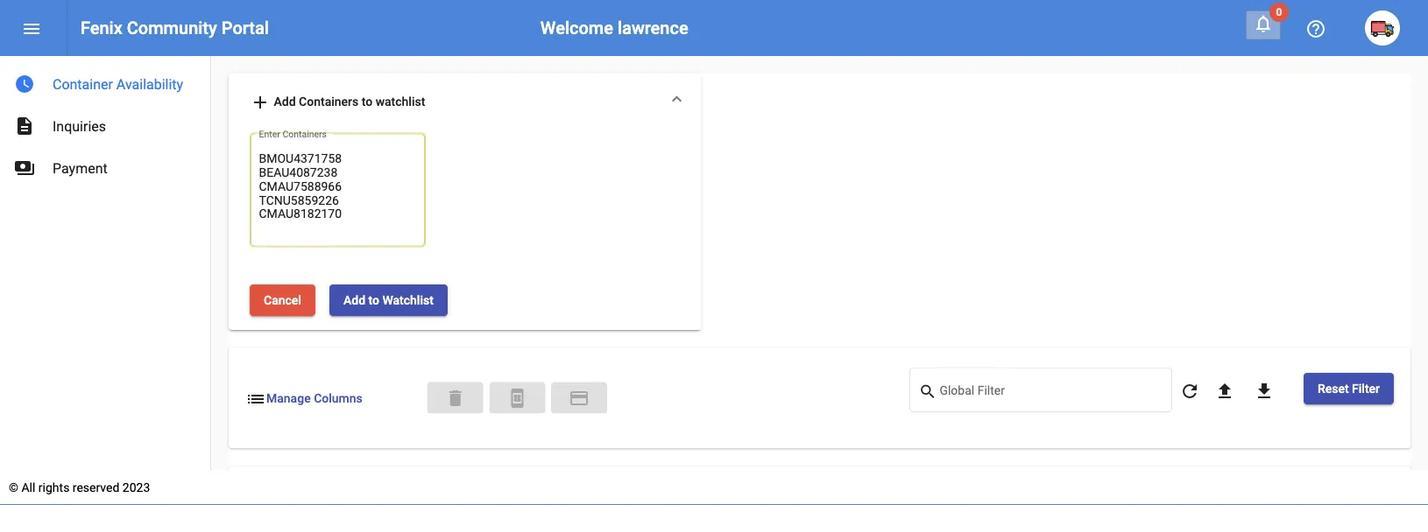 Task type: describe. For each thing, give the bounding box(es) containing it.
add to watchlist button
[[329, 285, 448, 316]]

columns
[[314, 392, 363, 406]]

fenix community portal
[[81, 18, 269, 38]]

notifications_none
[[1253, 13, 1274, 34]]

no color image inside file_download button
[[1254, 381, 1275, 402]]

cancel button
[[250, 285, 315, 316]]

reset filter
[[1318, 382, 1380, 396]]

to inside button
[[369, 293, 379, 307]]

file_upload
[[1215, 381, 1236, 402]]

lawrence
[[618, 18, 689, 38]]

add add containers to watchlist
[[250, 92, 425, 113]]

container availability
[[53, 76, 183, 92]]

no color image containing search
[[919, 382, 940, 403]]

file_download
[[1254, 381, 1275, 402]]

welcome lawrence
[[541, 18, 689, 38]]

filter
[[1352, 382, 1380, 396]]

watchlist
[[376, 94, 425, 109]]

welcome
[[541, 18, 613, 38]]

no color image inside payment button
[[569, 389, 590, 410]]

no color image containing payments
[[14, 158, 35, 179]]

to inside add add containers to watchlist
[[362, 94, 373, 109]]

fenix
[[81, 18, 123, 38]]

no color image for refresh button
[[1180, 381, 1201, 402]]

help_outline
[[1306, 18, 1327, 39]]

no color image containing watch_later
[[14, 74, 35, 95]]

delete button
[[427, 383, 483, 414]]

refresh button
[[1173, 373, 1208, 408]]

notifications_none button
[[1246, 11, 1281, 40]]

search
[[919, 382, 937, 401]]

menu button
[[14, 11, 49, 46]]

containers
[[299, 94, 359, 109]]

community
[[127, 18, 217, 38]]

add inside add add containers to watchlist
[[274, 94, 296, 109]]

inquiries
[[53, 118, 106, 135]]

payments
[[14, 158, 35, 179]]

no color image inside menu 'button'
[[21, 18, 42, 39]]

list manage columns
[[245, 389, 363, 410]]



Task type: vqa. For each thing, say whether or not it's contained in the screenshot.


Task type: locate. For each thing, give the bounding box(es) containing it.
no color image containing menu
[[21, 18, 42, 39]]

add
[[250, 92, 271, 113]]

add inside button
[[343, 293, 366, 307]]

payment
[[53, 160, 108, 177]]

0 horizontal spatial add
[[274, 94, 296, 109]]

no color image containing payment
[[569, 389, 590, 410]]

watch_later
[[14, 74, 35, 95]]

no color image containing book_online
[[507, 389, 528, 410]]

all
[[21, 481, 35, 495]]

book_online
[[507, 389, 528, 410]]

portal
[[221, 18, 269, 38]]

1 vertical spatial to
[[369, 293, 379, 307]]

no color image inside the book_online "button"
[[507, 389, 528, 410]]

None text field
[[259, 150, 417, 237]]

1 vertical spatial add
[[343, 293, 366, 307]]

no color image right refresh
[[1215, 381, 1236, 402]]

delete image
[[445, 389, 466, 410]]

no color image for file_upload "button"
[[1215, 381, 1236, 402]]

add
[[274, 94, 296, 109], [343, 293, 366, 307]]

reset filter button
[[1304, 373, 1394, 405]]

no color image left file_upload
[[1180, 381, 1201, 402]]

manage
[[266, 392, 311, 406]]

to
[[362, 94, 373, 109], [369, 293, 379, 307]]

navigation containing watch_later
[[0, 56, 210, 189]]

help_outline button
[[1299, 11, 1334, 46]]

no color image
[[21, 18, 42, 39], [14, 74, 35, 95], [14, 116, 35, 137], [14, 158, 35, 179], [1254, 381, 1275, 402], [919, 382, 940, 403], [245, 389, 266, 410], [507, 389, 528, 410], [569, 389, 590, 410]]

reset
[[1318, 382, 1349, 396]]

list
[[245, 389, 266, 410]]

no color image right notifications_none popup button
[[1306, 18, 1327, 39]]

description
[[14, 116, 35, 137]]

file_upload button
[[1208, 373, 1243, 408]]

no color image inside help_outline 'popup button'
[[1306, 18, 1327, 39]]

navigation
[[0, 56, 210, 189]]

reserved
[[73, 481, 119, 495]]

add right add
[[274, 94, 296, 109]]

delete
[[445, 389, 466, 410]]

0 vertical spatial to
[[362, 94, 373, 109]]

watchlist
[[383, 293, 434, 307]]

payment button
[[551, 383, 608, 414]]

0 vertical spatial add
[[274, 94, 296, 109]]

no color image containing file_download
[[1254, 381, 1275, 402]]

no color image
[[1253, 13, 1274, 34], [1306, 18, 1327, 39], [250, 92, 271, 113], [1180, 381, 1201, 402], [1215, 381, 1236, 402]]

no color image left help_outline 'popup button'
[[1253, 13, 1274, 34]]

add left watchlist
[[343, 293, 366, 307]]

cancel
[[264, 293, 301, 307]]

no color image containing refresh
[[1180, 381, 1201, 402]]

no color image containing add
[[250, 92, 271, 113]]

2023
[[123, 481, 150, 495]]

no color image inside refresh button
[[1180, 381, 1201, 402]]

no color image containing file_upload
[[1215, 381, 1236, 402]]

no color image containing notifications_none
[[1253, 13, 1274, 34]]

refresh
[[1180, 381, 1201, 402]]

file_download button
[[1247, 373, 1282, 408]]

rights
[[38, 481, 70, 495]]

no color image containing help_outline
[[1306, 18, 1327, 39]]

add to watchlist
[[343, 293, 434, 307]]

Global Watchlist Filter field
[[940, 387, 1163, 401]]

payment
[[569, 389, 590, 410]]

no color image for notifications_none popup button
[[1253, 13, 1274, 34]]

no color image inside notifications_none popup button
[[1253, 13, 1274, 34]]

no color image left containers
[[250, 92, 271, 113]]

© all rights reserved 2023
[[9, 481, 150, 495]]

no color image for help_outline 'popup button'
[[1306, 18, 1327, 39]]

availability
[[116, 76, 183, 92]]

no color image inside file_upload "button"
[[1215, 381, 1236, 402]]

©
[[9, 481, 18, 495]]

container
[[53, 76, 113, 92]]

no color image containing description
[[14, 116, 35, 137]]

no color image containing list
[[245, 389, 266, 410]]

1 horizontal spatial add
[[343, 293, 366, 307]]

book_online button
[[489, 383, 545, 414]]

menu
[[21, 18, 42, 39]]



